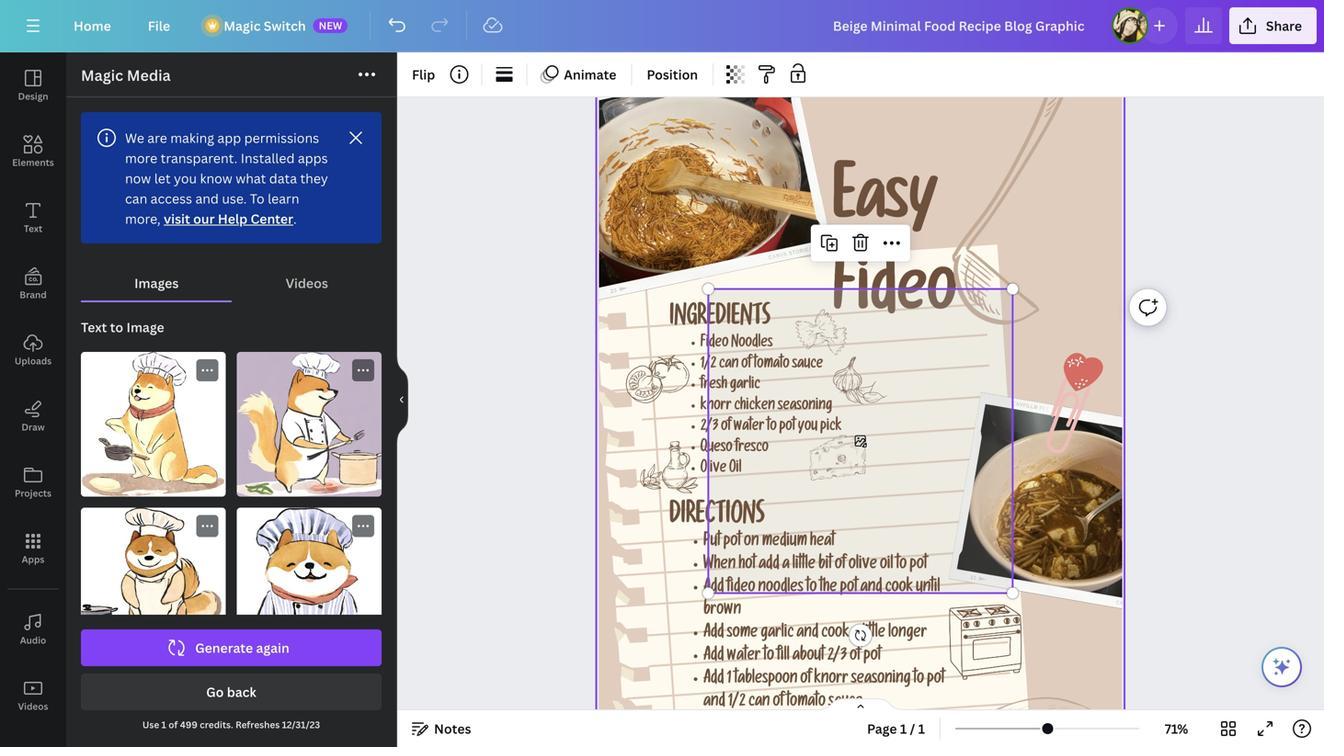 Task type: vqa. For each thing, say whether or not it's contained in the screenshot.
Wecora
no



Task type: locate. For each thing, give the bounding box(es) containing it.
71% button
[[1147, 715, 1207, 744]]

to
[[250, 190, 265, 207]]

notes
[[434, 721, 471, 738]]

1 vertical spatial can
[[719, 358, 739, 373]]

of up queso
[[721, 421, 731, 436]]

1 vertical spatial little
[[863, 626, 886, 643]]

2/3
[[701, 421, 719, 436], [828, 649, 847, 666]]

0 horizontal spatial text
[[24, 223, 42, 235]]

cook down oil
[[886, 581, 914, 598]]

of down tablespoon
[[773, 695, 784, 712]]

our
[[193, 210, 215, 228]]

1 vertical spatial water
[[727, 649, 761, 666]]

bit
[[819, 558, 832, 575]]

0 vertical spatial can
[[125, 190, 147, 207]]

1 vertical spatial cook
[[822, 626, 850, 643]]

videos button down audio
[[0, 663, 66, 729]]

and down "olive"
[[861, 581, 883, 598]]

pot right the
[[840, 581, 858, 598]]

generate again
[[195, 640, 290, 657]]

1 left / in the bottom right of the page
[[900, 721, 907, 738]]

0 vertical spatial garlic
[[730, 379, 761, 394]]

pot left pick
[[780, 421, 796, 436]]

1 horizontal spatial 2/3
[[828, 649, 847, 666]]

1 horizontal spatial magic
[[224, 17, 261, 34]]

1 vertical spatial tomato
[[787, 695, 826, 712]]

little
[[793, 558, 816, 575], [863, 626, 886, 643]]

easy
[[833, 173, 938, 242]]

to
[[110, 319, 123, 336], [767, 421, 777, 436], [897, 558, 907, 575], [807, 581, 817, 598], [764, 649, 775, 666], [914, 672, 925, 689]]

0 horizontal spatial knorr
[[701, 400, 732, 415]]

sauce inside fideo noodles 1/2 can of tomato sauce fresh garlic knorr chicken seasoning 2/3 of water to pot you pick queso fresco olive oil
[[793, 358, 824, 373]]

1 horizontal spatial knorr
[[815, 672, 849, 689]]

1 horizontal spatial you
[[798, 421, 818, 436]]

1 left tablespoon
[[727, 672, 732, 689]]

and
[[195, 190, 219, 207], [861, 581, 883, 598], [797, 626, 819, 643], [704, 695, 726, 712]]

tomato down about
[[787, 695, 826, 712]]

seasoning up show pages 'image' on the right of page
[[851, 672, 911, 689]]

1 horizontal spatial text
[[81, 319, 107, 336]]

0 vertical spatial magic
[[224, 17, 261, 34]]

0 vertical spatial water
[[734, 421, 765, 436]]

0 horizontal spatial can
[[125, 190, 147, 207]]

garlic up fill
[[761, 626, 794, 643]]

seasoning
[[778, 400, 833, 415], [851, 672, 911, 689]]

can inside we are making app permissions more transparent. installed apps now let you know what data they can access and use. to learn more,
[[125, 190, 147, 207]]

pot
[[780, 421, 796, 436], [724, 535, 741, 552], [910, 558, 928, 575], [840, 581, 858, 598], [864, 649, 882, 666], [927, 672, 945, 689]]

and up our
[[195, 190, 219, 207]]

to left the image in the left top of the page
[[110, 319, 123, 336]]

1 vertical spatial videos
[[18, 701, 48, 713]]

1
[[727, 672, 732, 689], [161, 719, 166, 732], [900, 721, 907, 738], [919, 721, 925, 738]]

longer
[[889, 626, 927, 643]]

0 horizontal spatial sauce
[[793, 358, 824, 373]]

uploads button
[[0, 317, 66, 384]]

little left bit
[[793, 558, 816, 575]]

0 vertical spatial knorr
[[701, 400, 732, 415]]

put pot on medium heat when hot add a little bit of olive oil to pot add fideo noodles to the pot and cook until brown add some garlic and cook a little longer add water to fill about 2/3 of pot add 1 tablespoon of knorr seasoning to pot and 1/2 can of tomato sauce
[[704, 535, 945, 712]]

1 horizontal spatial garlic
[[761, 626, 794, 643]]

go
[[206, 684, 224, 701]]

images
[[134, 275, 179, 292]]

can down tablespoon
[[749, 695, 770, 712]]

use 1 of 499 credits. refreshes 12/31/23
[[142, 719, 320, 732]]

text to image
[[81, 319, 164, 336]]

1 horizontal spatial little
[[863, 626, 886, 643]]

magic switch
[[224, 17, 306, 34]]

and inside we are making app permissions more transparent. installed apps now let you know what data they can access and use. to learn more,
[[195, 190, 219, 207]]

1 vertical spatial seasoning
[[851, 672, 911, 689]]

let
[[154, 170, 171, 187]]

main menu bar
[[0, 0, 1325, 52]]

1/2 up fresh
[[701, 358, 717, 373]]

2 vertical spatial can
[[749, 695, 770, 712]]

1 vertical spatial knorr
[[815, 672, 849, 689]]

garlic up chicken
[[730, 379, 761, 394]]

you inside fideo noodles 1/2 can of tomato sauce fresh garlic knorr chicken seasoning 2/3 of water to pot you pick queso fresco olive oil
[[798, 421, 818, 436]]

position button
[[640, 60, 706, 89]]

about
[[793, 649, 825, 666]]

share button
[[1230, 7, 1317, 44]]

knorr down fresh
[[701, 400, 732, 415]]

0 vertical spatial cook
[[886, 581, 914, 598]]

more
[[125, 149, 157, 167]]

2/3 right about
[[828, 649, 847, 666]]

2 horizontal spatial can
[[749, 695, 770, 712]]

tomato inside put pot on medium heat when hot add a little bit of olive oil to pot add fideo noodles to the pot and cook until brown add some garlic and cook a little longer add water to fill about 2/3 of pot add 1 tablespoon of knorr seasoning to pot and 1/2 can of tomato sauce
[[787, 695, 826, 712]]

you left pick
[[798, 421, 818, 436]]

2 add from the top
[[704, 626, 724, 643]]

ingredients
[[670, 307, 771, 333]]

the
[[820, 581, 838, 598]]

1 horizontal spatial videos button
[[232, 266, 382, 301]]

1 horizontal spatial a
[[853, 626, 860, 643]]

knorr
[[701, 400, 732, 415], [815, 672, 849, 689]]

go back button
[[81, 674, 382, 711]]

videos button
[[232, 266, 382, 301], [0, 663, 66, 729]]

1/2
[[701, 358, 717, 373], [729, 695, 746, 712]]

videos down .
[[286, 275, 328, 292]]

0 vertical spatial fideo
[[833, 265, 957, 333]]

medium
[[762, 535, 808, 552]]

0 horizontal spatial little
[[793, 558, 816, 575]]

projects
[[15, 488, 52, 500]]

home link
[[59, 7, 126, 44]]

0 horizontal spatial cook
[[822, 626, 850, 643]]

0 vertical spatial sauce
[[793, 358, 824, 373]]

1 vertical spatial fideo
[[701, 337, 729, 353]]

0 horizontal spatial videos
[[18, 701, 48, 713]]

can up fresh
[[719, 358, 739, 373]]

seasoning up pick
[[778, 400, 833, 415]]

can down now
[[125, 190, 147, 207]]

text inside button
[[24, 223, 42, 235]]

knorr inside put pot on medium heat when hot add a little bit of olive oil to pot add fideo noodles to the pot and cook until brown add some garlic and cook a little longer add water to fill about 2/3 of pot add 1 tablespoon of knorr seasoning to pot and 1/2 can of tomato sauce
[[815, 672, 849, 689]]

design button
[[0, 52, 66, 119]]

fideo for fideo
[[833, 265, 957, 333]]

3 add from the top
[[704, 649, 724, 666]]

text for text
[[24, 223, 42, 235]]

and up about
[[797, 626, 819, 643]]

pot inside fideo noodles 1/2 can of tomato sauce fresh garlic knorr chicken seasoning 2/3 of water to pot you pick queso fresco olive oil
[[780, 421, 796, 436]]

gas stove, kitchenware , cooking cartoon doodle. image
[[949, 604, 1022, 681]]

0 vertical spatial seasoning
[[778, 400, 833, 415]]

audio
[[20, 635, 46, 647]]

to down chicken
[[767, 421, 777, 436]]

text left the image in the left top of the page
[[81, 319, 107, 336]]

hide image
[[396, 356, 408, 444]]

a right add
[[783, 558, 790, 575]]

garlic
[[730, 379, 761, 394], [761, 626, 794, 643]]

shiba in chef hat about to cook image
[[81, 352, 226, 497], [237, 352, 382, 497], [81, 508, 226, 653], [237, 508, 382, 653]]

cook up about
[[822, 626, 850, 643]]

draw button
[[0, 384, 66, 450]]

1 add from the top
[[704, 581, 724, 598]]

Design title text field
[[819, 7, 1105, 44]]

hot
[[739, 558, 756, 575]]

access
[[151, 190, 192, 207]]

go back
[[206, 684, 256, 701]]

heat
[[810, 535, 835, 552]]

you right let
[[174, 170, 197, 187]]

of right about
[[850, 649, 861, 666]]

tomato inside fideo noodles 1/2 can of tomato sauce fresh garlic knorr chicken seasoning 2/3 of water to pot you pick queso fresco olive oil
[[754, 358, 790, 373]]

fideo inside fideo noodles 1/2 can of tomato sauce fresh garlic knorr chicken seasoning 2/3 of water to pot you pick queso fresco olive oil
[[701, 337, 729, 353]]

0 vertical spatial 1/2
[[701, 358, 717, 373]]

water inside put pot on medium heat when hot add a little bit of olive oil to pot add fideo noodles to the pot and cook until brown add some garlic and cook a little longer add water to fill about 2/3 of pot add 1 tablespoon of knorr seasoning to pot and 1/2 can of tomato sauce
[[727, 649, 761, 666]]

0 horizontal spatial seasoning
[[778, 400, 833, 415]]

noodles
[[732, 337, 773, 353]]

1 horizontal spatial fideo
[[833, 265, 957, 333]]

cook
[[886, 581, 914, 598], [822, 626, 850, 643]]

499
[[180, 719, 198, 732]]

magic left media
[[81, 65, 123, 85]]

water down 'some'
[[727, 649, 761, 666]]

tablespoon
[[735, 672, 798, 689]]

0 horizontal spatial a
[[783, 558, 790, 575]]

knorr down about
[[815, 672, 849, 689]]

media
[[127, 65, 171, 85]]

1 vertical spatial garlic
[[761, 626, 794, 643]]

sauce inside put pot on medium heat when hot add a little bit of olive oil to pot add fideo noodles to the pot and cook until brown add some garlic and cook a little longer add water to fill about 2/3 of pot add 1 tablespoon of knorr seasoning to pot and 1/2 can of tomato sauce
[[829, 695, 863, 712]]

1 vertical spatial you
[[798, 421, 818, 436]]

1 vertical spatial magic
[[81, 65, 123, 85]]

1 horizontal spatial seasoning
[[851, 672, 911, 689]]

sauce
[[793, 358, 824, 373], [829, 695, 863, 712]]

0 vertical spatial text
[[24, 223, 42, 235]]

until
[[916, 581, 941, 598]]

refreshes
[[236, 719, 280, 732]]

text up brand button
[[24, 223, 42, 235]]

can inside put pot on medium heat when hot add a little bit of olive oil to pot add fideo noodles to the pot and cook until brown add some garlic and cook a little longer add water to fill about 2/3 of pot add 1 tablespoon of knorr seasoning to pot and 1/2 can of tomato sauce
[[749, 695, 770, 712]]

0 vertical spatial videos
[[286, 275, 328, 292]]

to left fill
[[764, 649, 775, 666]]

1 horizontal spatial sauce
[[829, 695, 863, 712]]

0 horizontal spatial 1/2
[[701, 358, 717, 373]]

0 horizontal spatial 2/3
[[701, 421, 719, 436]]

a left "longer"
[[853, 626, 860, 643]]

add
[[704, 581, 724, 598], [704, 626, 724, 643], [704, 649, 724, 666], [704, 672, 724, 689]]

uploads
[[15, 355, 52, 367]]

know
[[200, 170, 232, 187]]

2/3 up queso
[[701, 421, 719, 436]]

1/2 down tablespoon
[[729, 695, 746, 712]]

1 vertical spatial videos button
[[0, 663, 66, 729]]

1 vertical spatial a
[[853, 626, 860, 643]]

magic inside main menu bar
[[224, 17, 261, 34]]

0 vertical spatial you
[[174, 170, 197, 187]]

position
[[647, 66, 698, 83]]

1 vertical spatial 2/3
[[828, 649, 847, 666]]

1 horizontal spatial can
[[719, 358, 739, 373]]

water inside fideo noodles 1/2 can of tomato sauce fresh garlic knorr chicken seasoning 2/3 of water to pot you pick queso fresco olive oil
[[734, 421, 765, 436]]

flip button
[[405, 60, 443, 89]]

seasoning inside put pot on medium heat when hot add a little bit of olive oil to pot add fideo noodles to the pot and cook until brown add some garlic and cook a little longer add water to fill about 2/3 of pot add 1 tablespoon of knorr seasoning to pot and 1/2 can of tomato sauce
[[851, 672, 911, 689]]

0 vertical spatial tomato
[[754, 358, 790, 373]]

videos button down .
[[232, 266, 382, 301]]

0 vertical spatial a
[[783, 558, 790, 575]]

magic
[[224, 17, 261, 34], [81, 65, 123, 85]]

0 horizontal spatial you
[[174, 170, 197, 187]]

1 horizontal spatial videos
[[286, 275, 328, 292]]

knorr inside fideo noodles 1/2 can of tomato sauce fresh garlic knorr chicken seasoning 2/3 of water to pot you pick queso fresco olive oil
[[701, 400, 732, 415]]

1 vertical spatial 1/2
[[729, 695, 746, 712]]

1/2 inside fideo noodles 1/2 can of tomato sauce fresh garlic knorr chicken seasoning 2/3 of water to pot you pick queso fresco olive oil
[[701, 358, 717, 373]]

oil
[[730, 462, 742, 478]]

a
[[783, 558, 790, 575], [853, 626, 860, 643]]

1 vertical spatial text
[[81, 319, 107, 336]]

to down "longer"
[[914, 672, 925, 689]]

little left "longer"
[[863, 626, 886, 643]]

1 vertical spatial sauce
[[829, 695, 863, 712]]

1 horizontal spatial 1/2
[[729, 695, 746, 712]]

videos down audio
[[18, 701, 48, 713]]

text
[[24, 223, 42, 235], [81, 319, 107, 336]]

again
[[256, 640, 290, 657]]

center
[[251, 210, 293, 228]]

brand
[[20, 289, 47, 301]]

0 horizontal spatial magic
[[81, 65, 123, 85]]

videos
[[286, 275, 328, 292], [18, 701, 48, 713]]

water up fresco
[[734, 421, 765, 436]]

0 horizontal spatial fideo
[[701, 337, 729, 353]]

text button
[[0, 185, 66, 251]]

tomato down 'noodles'
[[754, 358, 790, 373]]

are
[[147, 129, 167, 147]]

of
[[742, 358, 752, 373], [721, 421, 731, 436], [835, 558, 846, 575], [850, 649, 861, 666], [801, 672, 812, 689], [773, 695, 784, 712], [169, 719, 178, 732]]

0 horizontal spatial garlic
[[730, 379, 761, 394]]

magic left switch
[[224, 17, 261, 34]]

0 vertical spatial 2/3
[[701, 421, 719, 436]]

making
[[170, 129, 214, 147]]



Task type: describe. For each thing, give the bounding box(es) containing it.
apps
[[298, 149, 328, 167]]

text for text to image
[[81, 319, 107, 336]]

projects button
[[0, 450, 66, 516]]

now
[[125, 170, 151, 187]]

back
[[227, 684, 256, 701]]

to left the
[[807, 581, 817, 598]]

data
[[269, 170, 297, 187]]

transparent.
[[161, 149, 238, 167]]

queso
[[701, 441, 733, 457]]

apps button
[[0, 516, 66, 582]]

learn
[[268, 190, 299, 207]]

to inside fideo noodles 1/2 can of tomato sauce fresh garlic knorr chicken seasoning 2/3 of water to pot you pick queso fresco olive oil
[[767, 421, 777, 436]]

fideo noodles 1/2 can of tomato sauce fresh garlic knorr chicken seasoning 2/3 of water to pot you pick queso fresco olive oil
[[701, 337, 842, 478]]

71%
[[1165, 721, 1189, 738]]

what
[[236, 170, 266, 187]]

2/3 inside put pot on medium heat when hot add a little bit of olive oil to pot add fideo noodles to the pot and cook until brown add some garlic and cook a little longer add water to fill about 2/3 of pot add 1 tablespoon of knorr seasoning to pot and 1/2 can of tomato sauce
[[828, 649, 847, 666]]

add
[[759, 558, 780, 575]]

help
[[218, 210, 248, 228]]

file
[[148, 17, 170, 34]]

can inside fideo noodles 1/2 can of tomato sauce fresh garlic knorr chicken seasoning 2/3 of water to pot you pick queso fresco olive oil
[[719, 358, 739, 373]]

of right bit
[[835, 558, 846, 575]]

farfalle pasta illustration image
[[796, 310, 847, 355]]

image
[[126, 319, 164, 336]]

credits.
[[200, 719, 233, 732]]

audio button
[[0, 597, 66, 663]]

apps
[[22, 554, 44, 566]]

new
[[319, 18, 342, 32]]

on
[[744, 535, 759, 552]]

noodles
[[759, 581, 804, 598]]

magic media
[[81, 65, 171, 85]]

pick
[[821, 421, 842, 436]]

canva assistant image
[[1271, 657, 1293, 679]]

.
[[293, 210, 297, 228]]

magic for magic media
[[81, 65, 123, 85]]

elements
[[12, 156, 54, 169]]

of down 'noodles'
[[742, 358, 752, 373]]

and down brown
[[704, 695, 726, 712]]

garlic inside fideo noodles 1/2 can of tomato sauce fresh garlic knorr chicken seasoning 2/3 of water to pot you pick queso fresco olive oil
[[730, 379, 761, 394]]

videos inside side panel tab list
[[18, 701, 48, 713]]

brown
[[704, 604, 742, 621]]

olive
[[849, 558, 878, 575]]

oil
[[880, 558, 894, 575]]

1 right "use"
[[161, 719, 166, 732]]

permissions
[[244, 129, 319, 147]]

pot up until
[[910, 558, 928, 575]]

images button
[[81, 266, 232, 301]]

page
[[867, 721, 897, 738]]

1 right / in the bottom right of the page
[[919, 721, 925, 738]]

app
[[217, 129, 241, 147]]

fresh
[[701, 379, 728, 394]]

seasoning inside fideo noodles 1/2 can of tomato sauce fresh garlic knorr chicken seasoning 2/3 of water to pot you pick queso fresco olive oil
[[778, 400, 833, 415]]

installed
[[241, 149, 295, 167]]

some
[[727, 626, 758, 643]]

1/2 inside put pot on medium heat when hot add a little bit of olive oil to pot add fideo noodles to the pot and cook until brown add some garlic and cook a little longer add water to fill about 2/3 of pot add 1 tablespoon of knorr seasoning to pot and 1/2 can of tomato sauce
[[729, 695, 746, 712]]

olive
[[701, 462, 727, 478]]

visit
[[164, 210, 190, 228]]

flip
[[412, 66, 435, 83]]

0 vertical spatial little
[[793, 558, 816, 575]]

when
[[704, 558, 736, 575]]

fideo
[[727, 581, 756, 598]]

we
[[125, 129, 144, 147]]

fideo for fideo noodles 1/2 can of tomato sauce fresh garlic knorr chicken seasoning 2/3 of water to pot you pick queso fresco olive oil
[[701, 337, 729, 353]]

you inside we are making app permissions more transparent. installed apps now let you know what data they can access and use. to learn more,
[[174, 170, 197, 187]]

switch
[[264, 17, 306, 34]]

0 vertical spatial videos button
[[232, 266, 382, 301]]

to right oil
[[897, 558, 907, 575]]

12/31/23
[[282, 719, 320, 732]]

1 horizontal spatial cook
[[886, 581, 914, 598]]

they
[[300, 170, 328, 187]]

use.
[[222, 190, 247, 207]]

garlic inside put pot on medium heat when hot add a little bit of olive oil to pot add fideo noodles to the pot and cook until brown add some garlic and cook a little longer add water to fill about 2/3 of pot add 1 tablespoon of knorr seasoning to pot and 1/2 can of tomato sauce
[[761, 626, 794, 643]]

4 add from the top
[[704, 672, 724, 689]]

notes button
[[405, 715, 479, 744]]

magic for magic switch
[[224, 17, 261, 34]]

directions
[[670, 505, 765, 533]]

elements button
[[0, 119, 66, 185]]

visit our help center link
[[164, 210, 293, 228]]

brand button
[[0, 251, 66, 317]]

0 horizontal spatial videos button
[[0, 663, 66, 729]]

2/3 inside fideo noodles 1/2 can of tomato sauce fresh garlic knorr chicken seasoning 2/3 of water to pot you pick queso fresco olive oil
[[701, 421, 719, 436]]

/
[[910, 721, 916, 738]]

fill
[[777, 649, 790, 666]]

side panel tab list
[[0, 52, 66, 748]]

animate
[[564, 66, 617, 83]]

animate button
[[535, 60, 624, 89]]

1 inside put pot on medium heat when hot add a little bit of olive oil to pot add fideo noodles to the pot and cook until brown add some garlic and cook a little longer add water to fill about 2/3 of pot add 1 tablespoon of knorr seasoning to pot and 1/2 can of tomato sauce
[[727, 672, 732, 689]]

olive oil hand drawn image
[[641, 442, 699, 494]]

fresco
[[735, 441, 769, 457]]

page 1 / 1
[[867, 721, 925, 738]]

design
[[18, 90, 48, 103]]

file button
[[133, 7, 185, 44]]

generate again button
[[81, 630, 382, 667]]

put
[[704, 535, 721, 552]]

of down about
[[801, 672, 812, 689]]

show pages image
[[817, 698, 905, 713]]

use
[[142, 719, 159, 732]]

of left 499
[[169, 719, 178, 732]]

pot left on
[[724, 535, 741, 552]]

pot left gas stove, kitchenware , cooking cartoon doodle. "image"
[[927, 672, 945, 689]]

laddle icon image
[[892, 45, 1180, 347]]

pot up show pages 'image' on the right of page
[[864, 649, 882, 666]]

visit our help center .
[[164, 210, 297, 228]]



